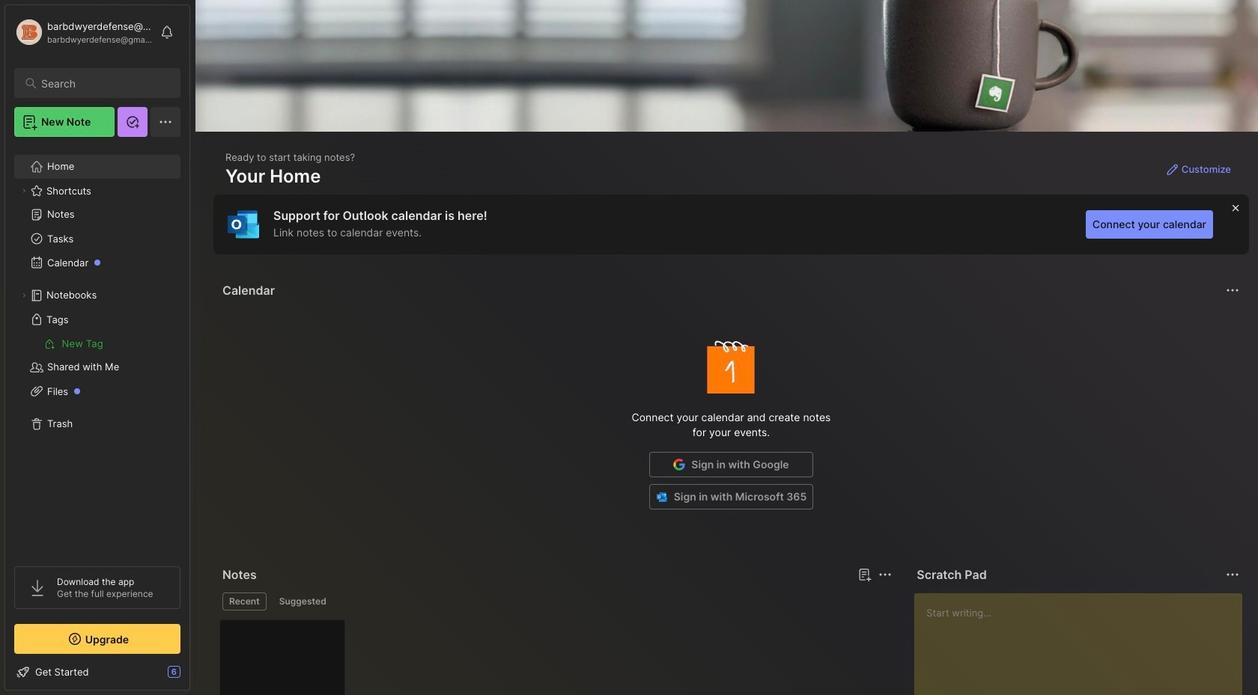 Task type: vqa. For each thing, say whether or not it's contained in the screenshot.
sort options field
no



Task type: describe. For each thing, give the bounding box(es) containing it.
Help and Learning task checklist field
[[5, 661, 189, 684]]

group inside tree
[[14, 332, 180, 356]]

Account field
[[14, 17, 153, 47]]



Task type: locate. For each thing, give the bounding box(es) containing it.
1 tab from the left
[[222, 593, 266, 611]]

none search field inside main element
[[41, 74, 167, 92]]

tab
[[222, 593, 266, 611], [272, 593, 333, 611]]

Start writing… text field
[[927, 594, 1242, 696]]

0 horizontal spatial tab
[[222, 593, 266, 611]]

More actions field
[[1222, 280, 1243, 301], [875, 565, 896, 586], [1222, 565, 1243, 586]]

2 tab from the left
[[272, 593, 333, 611]]

1 horizontal spatial tab
[[272, 593, 333, 611]]

group
[[14, 332, 180, 356]]

more actions image
[[1224, 282, 1242, 300], [876, 566, 894, 584], [1224, 566, 1242, 584]]

tree inside main element
[[5, 146, 189, 553]]

tree
[[5, 146, 189, 553]]

expand notebooks image
[[19, 291, 28, 300]]

None search field
[[41, 74, 167, 92]]

tab list
[[222, 593, 890, 611]]

main element
[[0, 0, 195, 696]]

Search text field
[[41, 76, 167, 91]]

click to collapse image
[[189, 668, 200, 686]]



